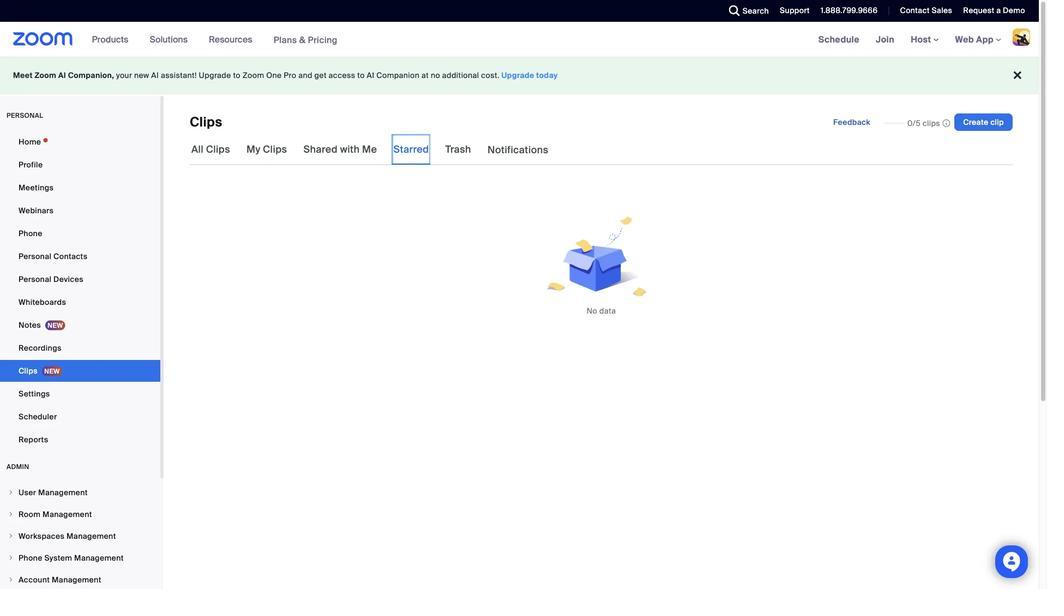 Task type: locate. For each thing, give the bounding box(es) containing it.
recordings
[[19, 343, 62, 353]]

host button
[[912, 34, 940, 45]]

right image inside room management menu item
[[8, 511, 14, 518]]

0/5
[[908, 118, 921, 128]]

personal
[[7, 111, 43, 120]]

4 right image from the top
[[8, 577, 14, 583]]

meetings navigation
[[811, 22, 1040, 58]]

upgrade down product information navigation
[[199, 70, 231, 81]]

0 horizontal spatial ai
[[58, 70, 66, 81]]

scheduler
[[19, 412, 57, 422]]

no data
[[587, 306, 616, 316]]

workspaces
[[19, 531, 65, 541]]

1.888.799.9666 button
[[813, 0, 881, 22], [821, 5, 878, 16]]

2 right image from the top
[[8, 533, 14, 540]]

personal up personal devices
[[19, 251, 51, 261]]

a
[[997, 5, 1002, 16]]

additional
[[443, 70, 480, 81]]

account management
[[19, 575, 101, 585]]

banner
[[0, 22, 1040, 58]]

right image left account at the left bottom
[[8, 577, 14, 583]]

0 vertical spatial personal
[[19, 251, 51, 261]]

tabs of clips tab list
[[190, 134, 551, 165]]

access
[[329, 70, 356, 81]]

right image left system
[[8, 555, 14, 562]]

ai
[[58, 70, 66, 81], [151, 70, 159, 81], [367, 70, 375, 81]]

meet zoom ai companion, footer
[[0, 57, 1040, 94]]

starred
[[394, 143, 429, 156]]

&
[[299, 34, 306, 45]]

3 ai from the left
[[367, 70, 375, 81]]

right image inside account management menu item
[[8, 577, 14, 583]]

workspaces management menu item
[[0, 526, 160, 547]]

my clips tab
[[245, 134, 289, 165]]

contact sales link
[[893, 0, 956, 22], [901, 5, 953, 16]]

1 ai from the left
[[58, 70, 66, 81]]

upgrade
[[199, 70, 231, 81], [502, 70, 535, 81]]

management down phone system management menu item
[[52, 575, 101, 585]]

request a demo
[[964, 5, 1026, 16]]

notes link
[[0, 314, 160, 336]]

right image for account management
[[8, 577, 14, 583]]

scheduler link
[[0, 406, 160, 428]]

to right access
[[358, 70, 365, 81]]

at
[[422, 70, 429, 81]]

personal up the whiteboards
[[19, 274, 51, 284]]

system
[[44, 553, 72, 563]]

upgrade right cost.
[[502, 70, 535, 81]]

management for workspaces management
[[67, 531, 116, 541]]

clips link
[[0, 360, 160, 382]]

companion,
[[68, 70, 114, 81]]

zoom left one
[[243, 70, 264, 81]]

webinars link
[[0, 200, 160, 222]]

web
[[956, 34, 975, 45]]

0/5 clips
[[908, 118, 941, 128]]

right image inside workspaces management 'menu item'
[[8, 533, 14, 540]]

profile
[[19, 160, 43, 170]]

1 zoom from the left
[[35, 70, 56, 81]]

phone up account at the left bottom
[[19, 553, 42, 563]]

app
[[977, 34, 994, 45]]

phone down webinars at left top
[[19, 228, 42, 239]]

feedback
[[834, 117, 871, 127]]

right image for room management
[[8, 511, 14, 518]]

starred tab
[[392, 134, 431, 165]]

ai left companion
[[367, 70, 375, 81]]

my clips
[[247, 143, 287, 156]]

1 phone from the top
[[19, 228, 42, 239]]

join link
[[868, 22, 903, 57]]

1 vertical spatial phone
[[19, 553, 42, 563]]

zoom right the meet
[[35, 70, 56, 81]]

shared with me tab
[[302, 134, 379, 165]]

clips up settings
[[19, 366, 38, 376]]

2 personal from the top
[[19, 274, 51, 284]]

1 horizontal spatial zoom
[[243, 70, 264, 81]]

solutions
[[150, 34, 188, 45]]

1 upgrade from the left
[[199, 70, 231, 81]]

with
[[340, 143, 360, 156]]

right image left "room"
[[8, 511, 14, 518]]

personal devices
[[19, 274, 84, 284]]

no
[[587, 306, 598, 316]]

1.888.799.9666
[[821, 5, 878, 16]]

all clips tab
[[190, 134, 232, 165]]

2 phone from the top
[[19, 553, 42, 563]]

0 horizontal spatial zoom
[[35, 70, 56, 81]]

my
[[247, 143, 261, 156]]

user
[[19, 488, 36, 498]]

management inside 'menu item'
[[67, 531, 116, 541]]

1 right image from the top
[[8, 511, 14, 518]]

me
[[362, 143, 377, 156]]

1 personal from the top
[[19, 251, 51, 261]]

2 to from the left
[[358, 70, 365, 81]]

2 horizontal spatial ai
[[367, 70, 375, 81]]

personal for personal devices
[[19, 274, 51, 284]]

room management menu item
[[0, 504, 160, 525]]

personal contacts
[[19, 251, 88, 261]]

right image
[[8, 490, 14, 496]]

all
[[192, 143, 204, 156]]

right image
[[8, 511, 14, 518], [8, 533, 14, 540], [8, 555, 14, 562], [8, 577, 14, 583]]

clips right all
[[206, 143, 230, 156]]

right image left workspaces
[[8, 533, 14, 540]]

1 horizontal spatial to
[[358, 70, 365, 81]]

management up room management
[[38, 488, 88, 498]]

zoom
[[35, 70, 56, 81], [243, 70, 264, 81]]

management
[[38, 488, 88, 498], [43, 510, 92, 520], [67, 531, 116, 541], [74, 553, 124, 563], [52, 575, 101, 585]]

3 right image from the top
[[8, 555, 14, 562]]

personal
[[19, 251, 51, 261], [19, 274, 51, 284]]

management up account management menu item at the bottom
[[74, 553, 124, 563]]

management inside menu item
[[74, 553, 124, 563]]

trash tab
[[444, 134, 473, 165]]

create clip
[[964, 117, 1005, 127]]

1.888.799.9666 button up schedule
[[813, 0, 881, 22]]

1 horizontal spatial ai
[[151, 70, 159, 81]]

search
[[743, 6, 770, 16]]

data
[[600, 306, 616, 316]]

room management
[[19, 510, 92, 520]]

management up 'workspaces management' on the left
[[43, 510, 92, 520]]

to down resources dropdown button
[[233, 70, 241, 81]]

management down room management menu item
[[67, 531, 116, 541]]

1 vertical spatial personal
[[19, 274, 51, 284]]

0 horizontal spatial upgrade
[[199, 70, 231, 81]]

phone inside menu item
[[19, 553, 42, 563]]

request a demo link
[[956, 0, 1040, 22], [964, 5, 1026, 16]]

right image inside phone system management menu item
[[8, 555, 14, 562]]

sales
[[933, 5, 953, 16]]

user management
[[19, 488, 88, 498]]

personal inside "link"
[[19, 251, 51, 261]]

feedback button
[[825, 114, 880, 131]]

ai right new
[[151, 70, 159, 81]]

management for account management
[[52, 575, 101, 585]]

to
[[233, 70, 241, 81], [358, 70, 365, 81]]

plans & pricing link
[[274, 34, 338, 45], [274, 34, 338, 45]]

1 horizontal spatial upgrade
[[502, 70, 535, 81]]

0 vertical spatial phone
[[19, 228, 42, 239]]

webinars
[[19, 205, 54, 216]]

your
[[116, 70, 132, 81]]

admin
[[7, 463, 29, 471]]

all clips
[[192, 143, 230, 156]]

1.888.799.9666 button up the schedule link
[[821, 5, 878, 16]]

zoom logo image
[[13, 32, 73, 46]]

contacts
[[54, 251, 88, 261]]

settings link
[[0, 383, 160, 405]]

phone inside personal menu "menu"
[[19, 228, 42, 239]]

clips
[[190, 114, 222, 131], [206, 143, 230, 156], [263, 143, 287, 156], [19, 366, 38, 376]]

personal for personal contacts
[[19, 251, 51, 261]]

0 horizontal spatial to
[[233, 70, 241, 81]]

get
[[315, 70, 327, 81]]

ai left companion,
[[58, 70, 66, 81]]

0/5 clips application
[[884, 118, 951, 129]]

personal menu menu
[[0, 131, 160, 452]]



Task type: vqa. For each thing, say whether or not it's contained in the screenshot.
settings link
yes



Task type: describe. For each thing, give the bounding box(es) containing it.
profile picture image
[[1014, 28, 1031, 46]]

resources
[[209, 34, 253, 45]]

whiteboards link
[[0, 291, 160, 313]]

reports
[[19, 435, 48, 445]]

new
[[134, 70, 149, 81]]

profile link
[[0, 154, 160, 176]]

phone for phone system management
[[19, 553, 42, 563]]

meetings link
[[0, 177, 160, 199]]

demo
[[1004, 5, 1026, 16]]

product information navigation
[[84, 22, 346, 58]]

2 ai from the left
[[151, 70, 159, 81]]

web app button
[[956, 34, 1002, 45]]

user management menu item
[[0, 482, 160, 503]]

and
[[299, 70, 313, 81]]

2 zoom from the left
[[243, 70, 264, 81]]

account
[[19, 575, 50, 585]]

plans
[[274, 34, 297, 45]]

plans & pricing
[[274, 34, 338, 45]]

schedule
[[819, 34, 860, 45]]

clips
[[923, 118, 941, 128]]

clips inside personal menu "menu"
[[19, 366, 38, 376]]

notifications
[[488, 144, 549, 156]]

right image for phone system management
[[8, 555, 14, 562]]

meet zoom ai companion, your new ai assistant! upgrade to zoom one pro and get access to ai companion at no additional cost. upgrade today
[[13, 70, 558, 81]]

today
[[537, 70, 558, 81]]

recordings link
[[0, 337, 160, 359]]

contact
[[901, 5, 930, 16]]

phone system management
[[19, 553, 124, 563]]

support
[[781, 5, 810, 16]]

upgrade today link
[[502, 70, 558, 81]]

whiteboards
[[19, 297, 66, 307]]

devices
[[54, 274, 84, 284]]

clips right my
[[263, 143, 287, 156]]

cost.
[[482, 70, 500, 81]]

room
[[19, 510, 41, 520]]

create clip button
[[955, 114, 1014, 131]]

personal contacts link
[[0, 246, 160, 267]]

account management menu item
[[0, 570, 160, 589]]

meet
[[13, 70, 33, 81]]

request
[[964, 5, 995, 16]]

products
[[92, 34, 128, 45]]

workspaces management
[[19, 531, 116, 541]]

personal devices link
[[0, 269, 160, 290]]

phone system management menu item
[[0, 548, 160, 569]]

shared with me
[[304, 143, 377, 156]]

trash
[[446, 143, 472, 156]]

solutions button
[[150, 22, 193, 57]]

phone for phone
[[19, 228, 42, 239]]

clips up all clips tab
[[190, 114, 222, 131]]

admin menu menu
[[0, 482, 160, 589]]

home link
[[0, 131, 160, 153]]

banner containing products
[[0, 22, 1040, 58]]

products button
[[92, 22, 133, 57]]

no
[[431, 70, 441, 81]]

one
[[266, 70, 282, 81]]

pro
[[284, 70, 297, 81]]

contact sales
[[901, 5, 953, 16]]

clip
[[991, 117, 1005, 127]]

management for room management
[[43, 510, 92, 520]]

phone link
[[0, 223, 160, 245]]

management for user management
[[38, 488, 88, 498]]

companion
[[377, 70, 420, 81]]

create
[[964, 117, 989, 127]]

1 to from the left
[[233, 70, 241, 81]]

shared
[[304, 143, 338, 156]]

meetings
[[19, 183, 54, 193]]

join
[[877, 34, 895, 45]]

host
[[912, 34, 934, 45]]

resources button
[[209, 22, 257, 57]]

settings
[[19, 389, 50, 399]]

web app
[[956, 34, 994, 45]]

2 upgrade from the left
[[502, 70, 535, 81]]

search button
[[721, 0, 772, 22]]

notes
[[19, 320, 41, 330]]

right image for workspaces management
[[8, 533, 14, 540]]



